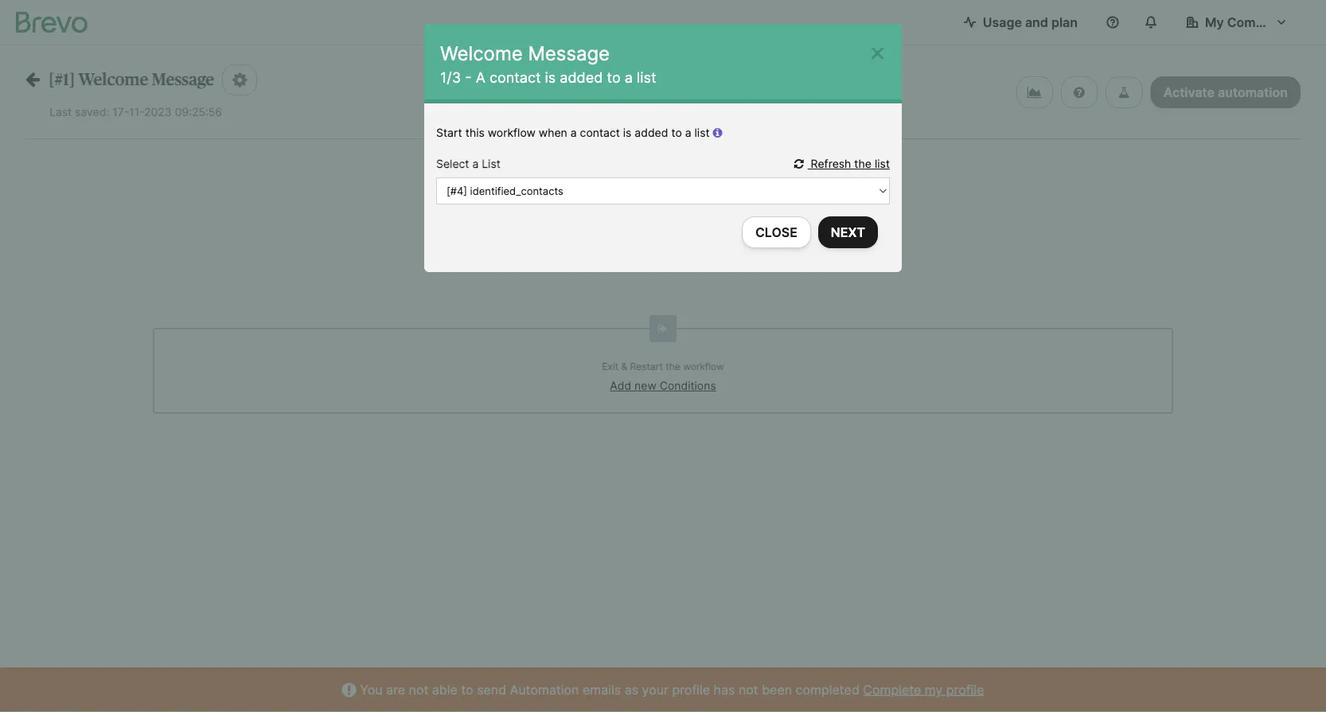 Task type: locate. For each thing, give the bounding box(es) containing it.
last saved: 17-11-2023 09:25:56
[[49, 105, 222, 119]]

workflow
[[488, 126, 536, 140], [683, 361, 725, 373]]

exit & restart the workflow add new conditions
[[602, 361, 725, 393]]

1 vertical spatial workflow
[[683, 361, 725, 373]]

the up add new conditions link
[[666, 361, 681, 373]]

added inside welcome message 1/3 - a contact is added to a list
[[560, 68, 603, 86]]

17-
[[112, 105, 129, 119]]

to inside welcome message 1/3 - a contact is added to a list
[[607, 68, 621, 86]]

to
[[607, 68, 621, 86], [672, 126, 682, 140]]

list
[[637, 68, 657, 86], [695, 126, 710, 140], [875, 157, 890, 171]]

the
[[855, 157, 872, 171], [666, 361, 681, 373]]

welcome
[[440, 41, 523, 65], [79, 71, 148, 88]]

0 vertical spatial to
[[607, 68, 621, 86]]

0 vertical spatial the
[[855, 157, 872, 171]]

workflow up conditions at the bottom
[[683, 361, 725, 373]]

1 vertical spatial message
[[152, 71, 214, 88]]

0 vertical spatial welcome
[[440, 41, 523, 65]]

start
[[436, 126, 462, 140]]

1 horizontal spatial list
[[695, 126, 710, 140]]

0 vertical spatial message
[[528, 41, 610, 65]]

next button
[[819, 217, 878, 248]]

a up "start this workflow when a contact is added to a list"
[[625, 68, 633, 86]]

1 horizontal spatial added
[[635, 126, 669, 140]]

0 vertical spatial added
[[560, 68, 603, 86]]

1/3
[[440, 68, 461, 86]]

0 horizontal spatial to
[[607, 68, 621, 86]]

new
[[635, 380, 657, 393]]

exclamation circle image
[[342, 684, 357, 697]]

is
[[545, 68, 556, 86], [623, 126, 632, 140]]

a right when
[[571, 126, 577, 140]]

contact right a
[[490, 68, 541, 86]]

added
[[560, 68, 603, 86], [635, 126, 669, 140]]

contact
[[490, 68, 541, 86], [580, 126, 620, 140]]

× button
[[870, 35, 886, 66]]

welcome message 1/3 - a contact is added to a list
[[440, 41, 657, 86]]

1 horizontal spatial workflow
[[683, 361, 725, 373]]

0 vertical spatial contact
[[490, 68, 541, 86]]

to up "start this workflow when a contact is added to a list"
[[607, 68, 621, 86]]

plan
[[1052, 14, 1078, 30]]

a
[[625, 68, 633, 86], [571, 126, 577, 140], [686, 126, 692, 140], [473, 157, 479, 171]]

1 vertical spatial the
[[666, 361, 681, 373]]

to left info circle "image"
[[672, 126, 682, 140]]

0 vertical spatial is
[[545, 68, 556, 86]]

0 vertical spatial workflow
[[488, 126, 536, 140]]

list
[[482, 157, 501, 171]]

refresh
[[811, 157, 852, 171]]

add new conditions link
[[610, 380, 717, 393]]

a inside welcome message 1/3 - a contact is added to a list
[[625, 68, 633, 86]]

add
[[610, 380, 632, 393]]

is up when
[[545, 68, 556, 86]]

workflow right this
[[488, 126, 536, 140]]

-
[[465, 68, 472, 86]]

0 vertical spatial list
[[637, 68, 657, 86]]

contact inside welcome message 1/3 - a contact is added to a list
[[490, 68, 541, 86]]

workflow inside "exit & restart the workflow add new conditions"
[[683, 361, 725, 373]]

is right when
[[623, 126, 632, 140]]

added up "start this workflow when a contact is added to a list"
[[560, 68, 603, 86]]

1 horizontal spatial to
[[672, 126, 682, 140]]

2 vertical spatial list
[[875, 157, 890, 171]]

the inside × form
[[855, 157, 872, 171]]

conditions
[[660, 380, 717, 393]]

1 horizontal spatial contact
[[580, 126, 620, 140]]

1 horizontal spatial welcome
[[440, 41, 523, 65]]

contact right when
[[580, 126, 620, 140]]

added left info circle "image"
[[635, 126, 669, 140]]

1 vertical spatial is
[[623, 126, 632, 140]]

1 vertical spatial contact
[[580, 126, 620, 140]]

welcome up a
[[440, 41, 523, 65]]

a left info circle "image"
[[686, 126, 692, 140]]

0 horizontal spatial list
[[637, 68, 657, 86]]

0 horizontal spatial contact
[[490, 68, 541, 86]]

1 vertical spatial to
[[672, 126, 682, 140]]

1 horizontal spatial is
[[623, 126, 632, 140]]

the right 'refresh'
[[855, 157, 872, 171]]

1 horizontal spatial the
[[855, 157, 872, 171]]

complete
[[864, 683, 922, 698]]

×
[[870, 35, 886, 66]]

1 vertical spatial list
[[695, 126, 710, 140]]

1 horizontal spatial message
[[528, 41, 610, 65]]

complete my profile
[[864, 683, 985, 698]]

0 horizontal spatial welcome
[[79, 71, 148, 88]]

a
[[476, 68, 486, 86]]

1 vertical spatial added
[[635, 126, 669, 140]]

0 horizontal spatial is
[[545, 68, 556, 86]]

0 horizontal spatial the
[[666, 361, 681, 373]]

area chart image
[[1028, 86, 1043, 99]]

message
[[528, 41, 610, 65], [152, 71, 214, 88]]

the inside "exit & restart the workflow add new conditions"
[[666, 361, 681, 373]]

welcome up 17-
[[79, 71, 148, 88]]

1 vertical spatial welcome
[[79, 71, 148, 88]]

to for this
[[672, 126, 682, 140]]

0 horizontal spatial workflow
[[488, 126, 536, 140]]

is inside welcome message 1/3 - a contact is added to a list
[[545, 68, 556, 86]]

list inside welcome message 1/3 - a contact is added to a list
[[637, 68, 657, 86]]

0 horizontal spatial added
[[560, 68, 603, 86]]

when
[[539, 126, 568, 140]]

usage and plan button
[[952, 6, 1091, 38]]

is for message
[[545, 68, 556, 86]]

[#1]
[[49, 71, 75, 88]]

info circle image
[[713, 127, 723, 139]]

usage and plan
[[983, 14, 1078, 30]]



Task type: vqa. For each thing, say whether or not it's contained in the screenshot.
rightmost "new"
no



Task type: describe. For each thing, give the bounding box(es) containing it.
and
[[1026, 14, 1049, 30]]

my company button
[[1174, 6, 1301, 38]]

refresh the list link
[[795, 157, 890, 171]]

list for message
[[637, 68, 657, 86]]

last
[[49, 105, 72, 119]]

restart
[[630, 361, 663, 373]]

question circle image
[[1074, 86, 1085, 99]]

11-
[[129, 105, 144, 119]]

complete my profile link
[[864, 683, 985, 698]]

0 horizontal spatial message
[[152, 71, 214, 88]]

09:25:56
[[175, 105, 222, 119]]

cog image
[[233, 72, 247, 88]]

exit
[[602, 361, 619, 373]]

select
[[436, 157, 469, 171]]

close button
[[742, 217, 811, 248]]

this
[[466, 126, 485, 140]]

is for this
[[623, 126, 632, 140]]

contact for message
[[490, 68, 541, 86]]

my
[[925, 683, 943, 698]]

profile
[[947, 683, 985, 698]]

[#1]                             welcome message
[[49, 71, 214, 88]]

list for this
[[695, 126, 710, 140]]

saved:
[[75, 105, 109, 119]]

close
[[756, 225, 798, 240]]

a left "list"
[[473, 157, 479, 171]]

select a list
[[436, 157, 501, 171]]

next
[[831, 225, 866, 240]]

× form
[[425, 24, 902, 272]]

contact for this
[[580, 126, 620, 140]]

&
[[622, 361, 628, 373]]

refresh image
[[795, 158, 808, 170]]

my
[[1206, 14, 1225, 30]]

refresh the list
[[808, 157, 890, 171]]

usage
[[983, 14, 1023, 30]]

message inside welcome message 1/3 - a contact is added to a list
[[528, 41, 610, 65]]

start this workflow when a contact is added to a list
[[436, 126, 713, 140]]

[#1]                             welcome message link
[[25, 70, 214, 88]]

workflow inside × form
[[488, 126, 536, 140]]

welcome inside welcome message 1/3 - a contact is added to a list
[[440, 41, 523, 65]]

to for message
[[607, 68, 621, 86]]

added for this
[[635, 126, 669, 140]]

2023
[[144, 105, 172, 119]]

flask image
[[1119, 86, 1131, 99]]

company
[[1228, 14, 1287, 30]]

arrow left image
[[25, 70, 40, 87]]

welcome inside [#1]                             welcome message link
[[79, 71, 148, 88]]

my company
[[1206, 14, 1287, 30]]

added for message
[[560, 68, 603, 86]]

2 horizontal spatial list
[[875, 157, 890, 171]]



